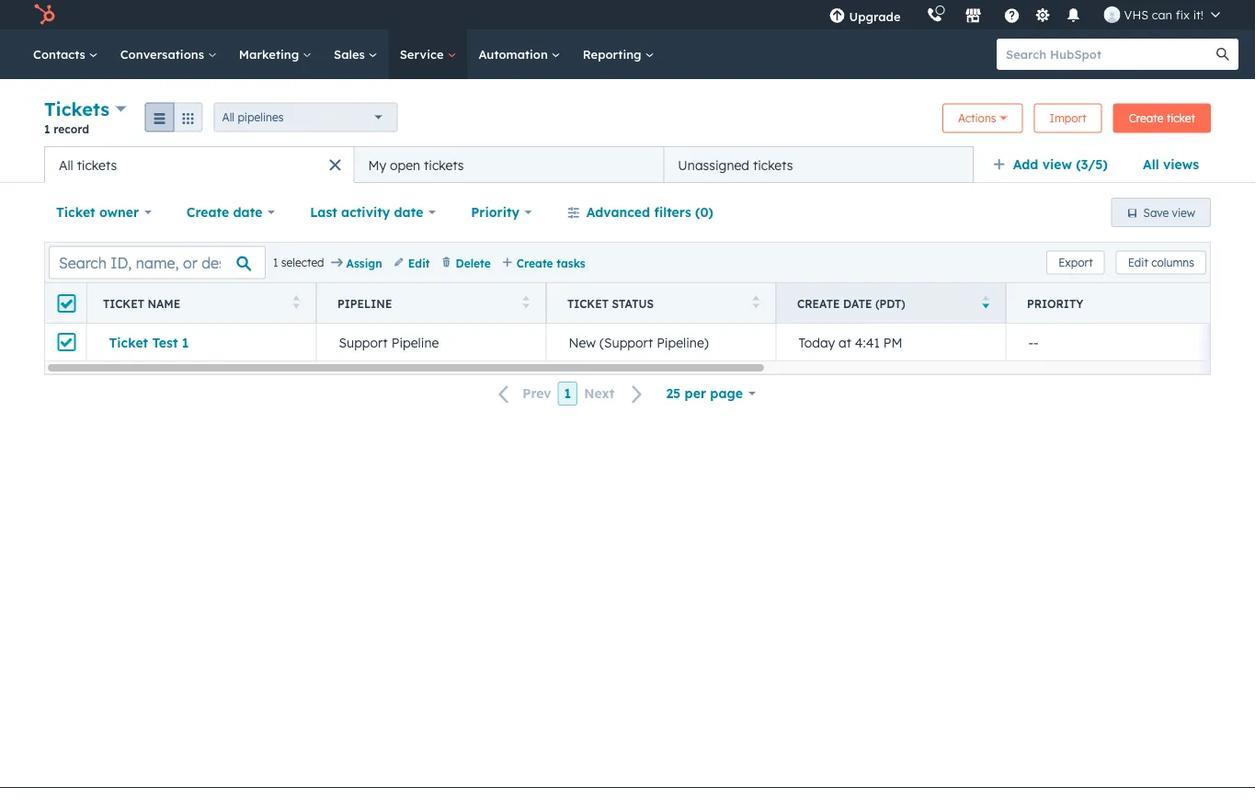 Task type: describe. For each thing, give the bounding box(es) containing it.
1 - from the left
[[1029, 334, 1034, 350]]

pipeline)
[[657, 334, 709, 350]]

save view button
[[1112, 198, 1212, 227]]

group inside tickets banner
[[145, 103, 203, 132]]

1 right test on the left top of page
[[182, 334, 189, 350]]

all views
[[1144, 156, 1200, 173]]

last activity date button
[[298, 194, 448, 231]]

support pipeline button
[[316, 324, 546, 361]]

edit columns
[[1129, 256, 1195, 270]]

1 press to sort. element from the left
[[293, 296, 300, 311]]

help button
[[997, 0, 1028, 29]]

marketing link
[[228, 29, 323, 79]]

press to sort. element for ticket status
[[753, 296, 760, 311]]

marketplaces button
[[955, 0, 993, 29]]

ticket for ticket status
[[568, 297, 609, 311]]

all for all tickets
[[59, 157, 73, 173]]

25 per page button
[[655, 375, 768, 412]]

save view
[[1144, 206, 1196, 219]]

create date button
[[175, 194, 287, 231]]

edit for edit
[[408, 256, 430, 270]]

25
[[666, 385, 681, 402]]

press to sort. image
[[293, 296, 300, 309]]

last
[[310, 204, 337, 220]]

contacts
[[33, 46, 89, 62]]

tickets banner
[[44, 96, 1212, 146]]

assign
[[346, 256, 383, 270]]

vhs can fix it!
[[1125, 7, 1204, 22]]

advanced
[[587, 204, 651, 220]]

at
[[839, 334, 852, 350]]

all pipelines button
[[214, 103, 398, 132]]

(3/5)
[[1077, 156, 1109, 173]]

(0)
[[696, 204, 714, 220]]

conversations
[[120, 46, 208, 62]]

delete button
[[441, 255, 491, 271]]

service
[[400, 46, 448, 62]]

page
[[711, 385, 743, 402]]

fix
[[1176, 7, 1191, 22]]

import button
[[1035, 104, 1103, 133]]

actions
[[959, 111, 997, 125]]

all for all pipelines
[[222, 110, 235, 124]]

new (support pipeline)
[[569, 334, 709, 350]]

tickets
[[44, 98, 110, 121]]

--
[[1029, 334, 1039, 350]]

unassigned tickets button
[[664, 146, 974, 183]]

priority inside popup button
[[471, 204, 520, 220]]

ticket owner
[[56, 204, 139, 220]]

ticket owner button
[[44, 194, 164, 231]]

add
[[1014, 156, 1039, 173]]

create date
[[187, 204, 263, 220]]

descending sort. press to sort ascending. element
[[983, 296, 990, 311]]

all tickets button
[[44, 146, 354, 183]]

views
[[1164, 156, 1200, 173]]

2 tickets from the left
[[424, 157, 464, 173]]

priority button
[[459, 194, 544, 231]]

create for create date
[[187, 204, 229, 220]]

menu containing vhs can fix it!
[[817, 0, 1234, 29]]

name
[[148, 297, 181, 311]]

tickets button
[[44, 96, 127, 122]]

create ticket button
[[1114, 104, 1212, 133]]

all for all views
[[1144, 156, 1160, 173]]

prev
[[523, 386, 552, 402]]

support
[[339, 334, 388, 350]]

(support
[[600, 334, 653, 350]]

selected
[[281, 256, 324, 269]]

view for save
[[1173, 206, 1196, 219]]

Search HubSpot search field
[[997, 39, 1223, 70]]

1 record
[[44, 122, 89, 136]]

ticket test 1
[[109, 334, 189, 350]]

all views link
[[1132, 146, 1212, 183]]

advanced filters (0)
[[587, 204, 714, 220]]

notifications image
[[1066, 8, 1082, 25]]

help image
[[1004, 8, 1021, 25]]

pm
[[884, 334, 903, 350]]

1 horizontal spatial date
[[394, 204, 424, 220]]

pagination navigation
[[488, 382, 655, 406]]

advanced filters (0) button
[[555, 194, 726, 231]]

sales
[[334, 46, 369, 62]]

status
[[612, 297, 654, 311]]

1 for 1 record
[[44, 122, 50, 136]]

next
[[584, 386, 615, 402]]

add view (3/5) button
[[981, 146, 1132, 183]]

2 - from the left
[[1034, 334, 1039, 350]]

edit columns button
[[1117, 251, 1207, 275]]

1 horizontal spatial priority
[[1028, 297, 1084, 311]]



Task type: vqa. For each thing, say whether or not it's contained in the screenshot.
"My open tickets" button
yes



Task type: locate. For each thing, give the bounding box(es) containing it.
1 for 1 selected
[[273, 256, 278, 269]]

create for create tasks
[[517, 256, 553, 270]]

last activity date
[[310, 204, 424, 220]]

press to sort. image
[[523, 296, 530, 309], [753, 296, 760, 309]]

conversations link
[[109, 29, 228, 79]]

ticket
[[1167, 111, 1196, 125]]

edit for edit columns
[[1129, 256, 1149, 270]]

2 horizontal spatial tickets
[[753, 157, 793, 173]]

1 button
[[558, 382, 578, 406]]

1 horizontal spatial all
[[222, 110, 235, 124]]

tickets for all tickets
[[77, 157, 117, 173]]

edit
[[1129, 256, 1149, 270], [408, 256, 430, 270]]

create for create ticket
[[1130, 111, 1164, 125]]

ticket inside 'popup button'
[[56, 204, 95, 220]]

1 right prev
[[565, 385, 572, 402]]

marketplaces image
[[966, 8, 982, 25]]

actions button
[[943, 104, 1024, 133]]

pipeline right support
[[392, 334, 439, 350]]

press to sort. element for pipeline
[[523, 296, 530, 311]]

press to sort. element
[[293, 296, 300, 311], [523, 296, 530, 311], [753, 296, 760, 311]]

tasks
[[557, 256, 586, 270]]

1 inside tickets banner
[[44, 122, 50, 136]]

create inside create date popup button
[[187, 204, 229, 220]]

activity
[[341, 204, 390, 220]]

hubspot link
[[22, 4, 69, 26]]

2 horizontal spatial date
[[844, 297, 873, 311]]

1 for 1
[[565, 385, 572, 402]]

0 horizontal spatial view
[[1043, 156, 1073, 173]]

service link
[[389, 29, 468, 79]]

0 horizontal spatial tickets
[[77, 157, 117, 173]]

notifications button
[[1059, 0, 1090, 29]]

view right add
[[1043, 156, 1073, 173]]

3 tickets from the left
[[753, 157, 793, 173]]

all inside popup button
[[222, 110, 235, 124]]

priority
[[471, 204, 520, 220], [1028, 297, 1084, 311]]

Search ID, name, or description search field
[[49, 246, 266, 279]]

tickets down record
[[77, 157, 117, 173]]

new (support pipeline) button
[[546, 324, 777, 361]]

1 edit from the left
[[1129, 256, 1149, 270]]

unassigned tickets
[[678, 157, 793, 173]]

pipeline up support
[[338, 297, 392, 311]]

create inside create ticket button
[[1130, 111, 1164, 125]]

create left ticket
[[1130, 111, 1164, 125]]

upgrade image
[[829, 8, 846, 25]]

owner
[[99, 204, 139, 220]]

1 vertical spatial view
[[1173, 206, 1196, 219]]

press to sort. image for pipeline
[[523, 296, 530, 309]]

0 vertical spatial priority
[[471, 204, 520, 220]]

tickets right 'open'
[[424, 157, 464, 173]]

export
[[1059, 256, 1094, 270]]

priority up --
[[1028, 297, 1084, 311]]

prev button
[[488, 382, 558, 406]]

all left views
[[1144, 156, 1160, 173]]

view right save
[[1173, 206, 1196, 219]]

ticket left name at top
[[103, 297, 144, 311]]

press to sort. image for ticket status
[[753, 296, 760, 309]]

today at 4:41 pm
[[799, 334, 903, 350]]

2 horizontal spatial all
[[1144, 156, 1160, 173]]

date left the (pdt) at top right
[[844, 297, 873, 311]]

ticket status
[[568, 297, 654, 311]]

calling icon image
[[927, 7, 944, 24]]

1 horizontal spatial press to sort. image
[[753, 296, 760, 309]]

it!
[[1194, 7, 1204, 22]]

hubspot image
[[33, 4, 55, 26]]

ticket up new
[[568, 297, 609, 311]]

vhs can fix it! button
[[1094, 0, 1232, 29]]

edit left the delete button
[[408, 256, 430, 270]]

view inside save view button
[[1173, 206, 1196, 219]]

all left pipelines
[[222, 110, 235, 124]]

25 per page
[[666, 385, 743, 402]]

2 press to sort. image from the left
[[753, 296, 760, 309]]

automation link
[[468, 29, 572, 79]]

4:41
[[855, 334, 880, 350]]

1 horizontal spatial press to sort. element
[[523, 296, 530, 311]]

0 horizontal spatial priority
[[471, 204, 520, 220]]

edit button
[[394, 255, 430, 271]]

delete
[[456, 256, 491, 270]]

menu
[[817, 0, 1234, 29]]

upgrade
[[850, 9, 901, 24]]

record
[[54, 122, 89, 136]]

date for create date
[[233, 204, 263, 220]]

date down all tickets button
[[233, 204, 263, 220]]

1 vertical spatial pipeline
[[392, 334, 439, 350]]

terry turtle image
[[1105, 6, 1121, 23]]

assign button
[[332, 255, 383, 271]]

ticket for ticket name
[[103, 297, 144, 311]]

search button
[[1208, 39, 1239, 70]]

ticket test 1 link
[[109, 334, 294, 350]]

view for add
[[1043, 156, 1073, 173]]

pipeline
[[338, 297, 392, 311], [392, 334, 439, 350]]

descending sort. press to sort ascending. image
[[983, 296, 990, 309]]

date for create date (pdt)
[[844, 297, 873, 311]]

create left tasks
[[517, 256, 553, 270]]

add view (3/5)
[[1014, 156, 1109, 173]]

new
[[569, 334, 596, 350]]

tickets for unassigned tickets
[[753, 157, 793, 173]]

filters
[[654, 204, 692, 220]]

1 horizontal spatial tickets
[[424, 157, 464, 173]]

view
[[1043, 156, 1073, 173], [1173, 206, 1196, 219]]

my
[[368, 157, 387, 173]]

contacts link
[[22, 29, 109, 79]]

group
[[145, 103, 203, 132]]

1
[[44, 122, 50, 136], [273, 256, 278, 269], [182, 334, 189, 350], [565, 385, 572, 402]]

2 edit from the left
[[408, 256, 430, 270]]

create for create date (pdt)
[[798, 297, 841, 311]]

settings image
[[1035, 8, 1052, 24]]

today
[[799, 334, 836, 350]]

vhs
[[1125, 7, 1149, 22]]

1 left record
[[44, 122, 50, 136]]

view inside add view (3/5) 'popup button'
[[1043, 156, 1073, 173]]

1 tickets from the left
[[77, 157, 117, 173]]

create inside create tasks button
[[517, 256, 553, 270]]

per
[[685, 385, 707, 402]]

columns
[[1152, 256, 1195, 270]]

reporting link
[[572, 29, 666, 79]]

ticket left owner
[[56, 204, 95, 220]]

can
[[1153, 7, 1173, 22]]

1 press to sort. image from the left
[[523, 296, 530, 309]]

0 vertical spatial pipeline
[[338, 297, 392, 311]]

0 horizontal spatial press to sort. element
[[293, 296, 300, 311]]

menu item
[[914, 0, 918, 29]]

create down all tickets button
[[187, 204, 229, 220]]

save
[[1144, 206, 1170, 219]]

create ticket
[[1130, 111, 1196, 125]]

1 inside button
[[565, 385, 572, 402]]

calling icon button
[[920, 3, 951, 27]]

all down 1 record
[[59, 157, 73, 173]]

1 left selected
[[273, 256, 278, 269]]

search image
[[1217, 48, 1230, 61]]

0 horizontal spatial date
[[233, 204, 263, 220]]

unassigned
[[678, 157, 750, 173]]

1 vertical spatial priority
[[1028, 297, 1084, 311]]

0 horizontal spatial edit
[[408, 256, 430, 270]]

1 horizontal spatial view
[[1173, 206, 1196, 219]]

settings link
[[1032, 5, 1055, 24]]

priority down my open tickets button
[[471, 204, 520, 220]]

date
[[233, 204, 263, 220], [394, 204, 424, 220], [844, 297, 873, 311]]

ticket
[[56, 204, 95, 220], [103, 297, 144, 311], [568, 297, 609, 311], [109, 334, 148, 350]]

marketing
[[239, 46, 303, 62]]

tickets right unassigned
[[753, 157, 793, 173]]

tickets
[[77, 157, 117, 173], [424, 157, 464, 173], [753, 157, 793, 173]]

edit left the columns
[[1129, 256, 1149, 270]]

ticket for ticket test 1
[[109, 334, 148, 350]]

3 press to sort. element from the left
[[753, 296, 760, 311]]

all inside button
[[59, 157, 73, 173]]

support pipeline
[[339, 334, 439, 350]]

create up the today
[[798, 297, 841, 311]]

0 horizontal spatial press to sort. image
[[523, 296, 530, 309]]

ticket for ticket owner
[[56, 204, 95, 220]]

-- button
[[1007, 324, 1237, 361]]

next button
[[578, 382, 655, 406]]

create
[[1130, 111, 1164, 125], [187, 204, 229, 220], [517, 256, 553, 270], [798, 297, 841, 311]]

(pdt)
[[876, 297, 906, 311]]

0 horizontal spatial all
[[59, 157, 73, 173]]

1 horizontal spatial edit
[[1129, 256, 1149, 270]]

my open tickets
[[368, 157, 464, 173]]

2 press to sort. element from the left
[[523, 296, 530, 311]]

export button
[[1047, 251, 1106, 275]]

2 horizontal spatial press to sort. element
[[753, 296, 760, 311]]

all tickets
[[59, 157, 117, 173]]

create date (pdt)
[[798, 297, 906, 311]]

1 selected
[[273, 256, 324, 269]]

ticket left test on the left top of page
[[109, 334, 148, 350]]

pipeline inside button
[[392, 334, 439, 350]]

pipelines
[[238, 110, 284, 124]]

create tasks
[[517, 256, 586, 270]]

0 vertical spatial view
[[1043, 156, 1073, 173]]

automation
[[479, 46, 552, 62]]

sales link
[[323, 29, 389, 79]]

date right activity in the left of the page
[[394, 204, 424, 220]]

reporting
[[583, 46, 645, 62]]



